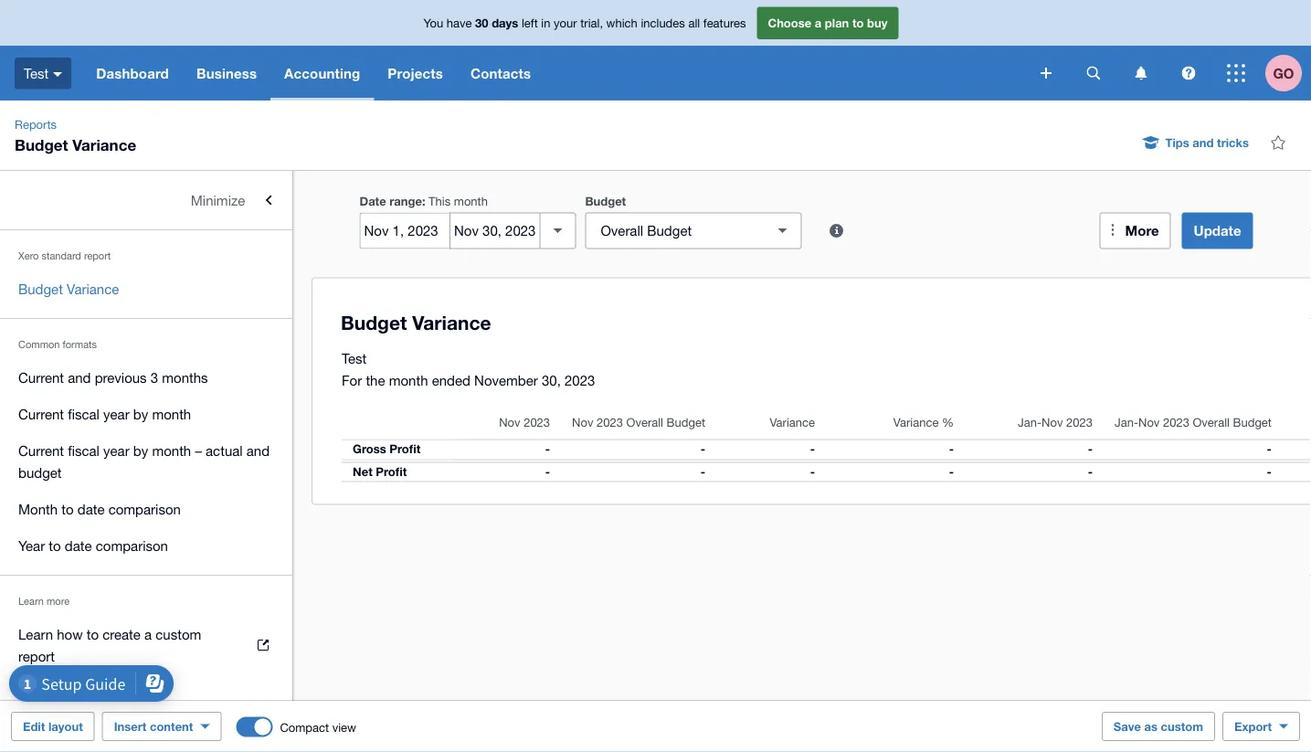 Task type: locate. For each thing, give the bounding box(es) containing it.
a inside the learn how to create a custom report
[[144, 626, 152, 642]]

year inside "current fiscal year by month" link
[[103, 406, 130, 422]]

features
[[704, 16, 746, 30]]

profit for gross profit
[[390, 442, 421, 456]]

month left –
[[152, 442, 191, 458]]

and right "tips"
[[1193, 135, 1214, 149]]

test inside test for the month ended november 30, 2023
[[342, 351, 367, 367]]

test inside popup button
[[24, 65, 49, 81]]

year
[[103, 406, 130, 422], [103, 442, 130, 458]]

jan- for jan-nov 2023 overall budget
[[1115, 415, 1139, 430]]

2 horizontal spatial and
[[1193, 135, 1214, 149]]

None field
[[585, 213, 802, 249]]

by inside current fiscal year by month – actual and budget
[[133, 442, 148, 458]]

november
[[475, 373, 538, 389]]

1 fiscal from the top
[[68, 406, 100, 422]]

1 jan- from the left
[[1018, 415, 1042, 430]]

4 nov from the left
[[1139, 415, 1160, 430]]

30
[[475, 16, 489, 30]]

svg image
[[1087, 66, 1101, 80], [1136, 66, 1148, 80], [1182, 66, 1196, 80], [53, 72, 62, 77]]

test up reports
[[24, 65, 49, 81]]

0 vertical spatial fiscal
[[68, 406, 100, 422]]

1 vertical spatial report
[[18, 648, 55, 664]]

how
[[57, 626, 83, 642]]

0 horizontal spatial test
[[24, 65, 49, 81]]

by down current and previous 3 months link
[[133, 406, 148, 422]]

0 vertical spatial date
[[77, 501, 105, 517]]

1 vertical spatial fiscal
[[68, 442, 100, 458]]

comparison down month to date comparison link at the left of page
[[96, 538, 168, 554]]

3
[[151, 369, 158, 385]]

0 vertical spatial a
[[815, 16, 822, 30]]

0 vertical spatial current
[[18, 369, 64, 385]]

nov 2023 overall budget
[[572, 415, 706, 430]]

0 horizontal spatial custom
[[156, 626, 201, 642]]

missing settings info button image
[[818, 213, 855, 249]]

budget
[[18, 464, 62, 480]]

budget variance
[[18, 281, 119, 297]]

banner
[[0, 0, 1312, 101]]

2 vertical spatial and
[[247, 442, 270, 458]]

current and previous 3 months link
[[0, 359, 293, 396]]

navigation containing dashboard
[[82, 46, 1028, 101]]

more
[[47, 596, 70, 607]]

1 by from the top
[[133, 406, 148, 422]]

1 vertical spatial year
[[103, 442, 130, 458]]

variance
[[72, 135, 136, 154], [67, 281, 119, 297], [770, 415, 815, 430], [894, 415, 939, 430]]

custom
[[156, 626, 201, 642], [1162, 719, 1204, 734]]

jan- right %
[[1018, 415, 1042, 430]]

Report title field
[[336, 301, 1312, 343]]

report inside the learn how to create a custom report
[[18, 648, 55, 664]]

to
[[853, 16, 864, 30], [61, 501, 74, 517], [49, 538, 61, 554], [87, 626, 99, 642]]

layout
[[48, 719, 83, 734]]

and down formats
[[68, 369, 91, 385]]

month right the
[[389, 373, 428, 389]]

comparison up year to date comparison link
[[108, 501, 181, 517]]

0 vertical spatial and
[[1193, 135, 1214, 149]]

1 current from the top
[[18, 369, 64, 385]]

fiscal
[[68, 406, 100, 422], [68, 442, 100, 458]]

1 year from the top
[[103, 406, 130, 422]]

to right the year
[[49, 538, 61, 554]]

1 horizontal spatial jan-
[[1115, 415, 1139, 430]]

reports link
[[7, 115, 64, 133]]

0 horizontal spatial a
[[144, 626, 152, 642]]

date range : this month
[[360, 194, 488, 208]]

month down months
[[152, 406, 191, 422]]

save
[[1114, 719, 1142, 734]]

1 vertical spatial comparison
[[96, 538, 168, 554]]

custom inside button
[[1162, 719, 1204, 734]]

projects button
[[374, 46, 457, 101]]

fiscal for current fiscal year by month – actual and budget
[[68, 442, 100, 458]]

jan-nov 2023 overall budget
[[1115, 415, 1272, 430]]

and inside current fiscal year by month – actual and budget
[[247, 442, 270, 458]]

1 vertical spatial date
[[65, 538, 92, 554]]

2 jan- from the left
[[1115, 415, 1139, 430]]

profit up net profit
[[390, 442, 421, 456]]

by for current fiscal year by month – actual and budget
[[133, 442, 148, 458]]

nov 2023
[[499, 415, 550, 430]]

month for current fiscal year by month – actual and budget
[[152, 442, 191, 458]]

year down current and previous 3 months
[[103, 406, 130, 422]]

custom right as
[[1162, 719, 1204, 734]]

a
[[815, 16, 822, 30], [144, 626, 152, 642]]

0 vertical spatial year
[[103, 406, 130, 422]]

jan- right jan-nov 2023 on the right bottom of the page
[[1115, 415, 1139, 430]]

common
[[18, 339, 60, 351]]

custom right create
[[156, 626, 201, 642]]

1 vertical spatial current
[[18, 406, 64, 422]]

a right create
[[144, 626, 152, 642]]

fiscal down the current fiscal year by month
[[68, 442, 100, 458]]

variance inside reports budget variance
[[72, 135, 136, 154]]

0 horizontal spatial report
[[18, 648, 55, 664]]

svg image
[[1228, 64, 1246, 82], [1041, 68, 1052, 79]]

0 horizontal spatial and
[[68, 369, 91, 385]]

test up for
[[342, 351, 367, 367]]

report down learn more
[[18, 648, 55, 664]]

current for current fiscal year by month
[[18, 406, 64, 422]]

comparison for year to date comparison
[[96, 538, 168, 554]]

1 vertical spatial profit
[[376, 465, 407, 479]]

plan
[[825, 16, 850, 30]]

2 fiscal from the top
[[68, 442, 100, 458]]

navigation
[[82, 46, 1028, 101]]

1 overall from the left
[[627, 415, 664, 430]]

0 vertical spatial test
[[24, 65, 49, 81]]

learn for learn how to create a custom report
[[18, 626, 53, 642]]

1 horizontal spatial report
[[84, 250, 111, 262]]

includes
[[641, 16, 685, 30]]

2 by from the top
[[133, 442, 148, 458]]

and inside 'button'
[[1193, 135, 1214, 149]]

fiscal inside current fiscal year by month – actual and budget
[[68, 442, 100, 458]]

date up year to date comparison
[[77, 501, 105, 517]]

jan-
[[1018, 415, 1042, 430], [1115, 415, 1139, 430]]

learn down learn more
[[18, 626, 53, 642]]

1 vertical spatial and
[[68, 369, 91, 385]]

learn
[[18, 596, 44, 607], [18, 626, 53, 642]]

and right actual
[[247, 442, 270, 458]]

year down the current fiscal year by month
[[103, 442, 130, 458]]

0 vertical spatial learn
[[18, 596, 44, 607]]

1 horizontal spatial overall
[[1193, 415, 1230, 430]]

1 vertical spatial test
[[342, 351, 367, 367]]

month
[[18, 501, 58, 517]]

Select end date field
[[451, 213, 540, 248]]

profit down "gross profit"
[[376, 465, 407, 479]]

date down month to date comparison
[[65, 538, 92, 554]]

date
[[77, 501, 105, 517], [65, 538, 92, 554]]

0 vertical spatial comparison
[[108, 501, 181, 517]]

1 horizontal spatial svg image
[[1228, 64, 1246, 82]]

to right how
[[87, 626, 99, 642]]

edit layout
[[23, 719, 83, 734]]

0 horizontal spatial overall
[[627, 415, 664, 430]]

a left plan
[[815, 16, 822, 30]]

reports budget variance
[[15, 117, 136, 154]]

which
[[607, 16, 638, 30]]

insert
[[114, 719, 147, 734]]

current for current fiscal year by month – actual and budget
[[18, 442, 64, 458]]

and for tricks
[[1193, 135, 1214, 149]]

1 learn from the top
[[18, 596, 44, 607]]

overall
[[627, 415, 664, 430], [1193, 415, 1230, 430]]

0 vertical spatial report
[[84, 250, 111, 262]]

1 horizontal spatial a
[[815, 16, 822, 30]]

standard
[[42, 250, 81, 262]]

3 current from the top
[[18, 442, 64, 458]]

learn inside the learn how to create a custom report
[[18, 626, 53, 642]]

test button
[[0, 46, 82, 101]]

minimize button
[[0, 182, 293, 218]]

1 vertical spatial learn
[[18, 626, 53, 642]]

:
[[422, 194, 426, 208]]

you have 30 days left in your trial, which includes all features
[[424, 16, 746, 30]]

0 horizontal spatial jan-
[[1018, 415, 1042, 430]]

report right standard
[[84, 250, 111, 262]]

1 vertical spatial by
[[133, 442, 148, 458]]

by down "current fiscal year by month" link
[[133, 442, 148, 458]]

accounting button
[[271, 46, 374, 101]]

1 horizontal spatial and
[[247, 442, 270, 458]]

1 vertical spatial a
[[144, 626, 152, 642]]

current
[[18, 369, 64, 385], [18, 406, 64, 422], [18, 442, 64, 458]]

month inside current fiscal year by month – actual and budget
[[152, 442, 191, 458]]

1 horizontal spatial custom
[[1162, 719, 1204, 734]]

custom inside the learn how to create a custom report
[[156, 626, 201, 642]]

2 current from the top
[[18, 406, 64, 422]]

profit
[[390, 442, 421, 456], [376, 465, 407, 479]]

year for current fiscal year by month – actual and budget
[[103, 442, 130, 458]]

add to favourites image
[[1261, 124, 1297, 161]]

edit
[[23, 719, 45, 734]]

learn left 'more'
[[18, 596, 44, 607]]

report
[[84, 250, 111, 262], [18, 648, 55, 664]]

current inside current fiscal year by month – actual and budget
[[18, 442, 64, 458]]

1 vertical spatial custom
[[1162, 719, 1204, 734]]

fiscal for current fiscal year by month
[[68, 406, 100, 422]]

go button
[[1266, 46, 1312, 101]]

by
[[133, 406, 148, 422], [133, 442, 148, 458]]

month right this
[[454, 194, 488, 208]]

year for current fiscal year by month
[[103, 406, 130, 422]]

date for year
[[65, 538, 92, 554]]

gross
[[353, 442, 386, 456]]

month inside test for the month ended november 30, 2023
[[389, 373, 428, 389]]

budget
[[15, 135, 68, 154], [585, 194, 626, 208], [18, 281, 63, 297], [667, 415, 706, 430], [1234, 415, 1272, 430]]

dashboard link
[[82, 46, 183, 101]]

profit for net profit
[[376, 465, 407, 479]]

0 vertical spatial by
[[133, 406, 148, 422]]

comparison
[[108, 501, 181, 517], [96, 538, 168, 554]]

test for the month ended november 30, 2023
[[342, 351, 595, 389]]

fiscal down current and previous 3 months
[[68, 406, 100, 422]]

tricks
[[1218, 135, 1250, 149]]

year inside current fiscal year by month – actual and budget
[[103, 442, 130, 458]]

2 learn from the top
[[18, 626, 53, 642]]

date
[[360, 194, 386, 208]]

-
[[545, 442, 550, 456], [701, 442, 706, 456], [811, 442, 815, 456], [950, 442, 954, 456], [1088, 442, 1093, 456], [1268, 442, 1272, 456], [545, 465, 550, 479], [701, 465, 706, 479], [811, 465, 815, 479], [950, 465, 954, 479], [1088, 465, 1093, 479], [1268, 465, 1272, 479]]

0 vertical spatial profit
[[390, 442, 421, 456]]

accounting
[[284, 65, 360, 81]]

net profit
[[353, 465, 407, 479]]

1 horizontal spatial test
[[342, 351, 367, 367]]

Select start date field
[[361, 213, 450, 248]]

left
[[522, 16, 538, 30]]

2 vertical spatial current
[[18, 442, 64, 458]]

0 vertical spatial custom
[[156, 626, 201, 642]]

2 year from the top
[[103, 442, 130, 458]]

month for date range : this month
[[454, 194, 488, 208]]



Task type: vqa. For each thing, say whether or not it's contained in the screenshot.
the Year in the bottom of the page
yes



Task type: describe. For each thing, give the bounding box(es) containing it.
variance %
[[894, 415, 954, 430]]

svg image inside test popup button
[[53, 72, 62, 77]]

insert content button
[[102, 712, 222, 741]]

tips and tricks
[[1166, 135, 1250, 149]]

learn how to create a custom report link
[[0, 616, 293, 675]]

common formats
[[18, 339, 97, 351]]

current fiscal year by month – actual and budget
[[18, 442, 270, 480]]

choose a plan to buy
[[768, 16, 888, 30]]

months
[[162, 369, 208, 385]]

test for test for the month ended november 30, 2023
[[342, 351, 367, 367]]

month to date comparison link
[[0, 491, 293, 527]]

reports
[[15, 117, 57, 131]]

more
[[1126, 223, 1160, 239]]

range
[[390, 194, 422, 208]]

learn for learn more
[[18, 596, 44, 607]]

tips and tricks button
[[1133, 128, 1261, 157]]

trial,
[[581, 16, 603, 30]]

ended
[[432, 373, 471, 389]]

current fiscal year by month – actual and budget link
[[0, 432, 293, 491]]

as
[[1145, 719, 1158, 734]]

update
[[1194, 223, 1242, 239]]

save as custom
[[1114, 719, 1204, 734]]

1 nov from the left
[[499, 415, 521, 430]]

to inside the learn how to create a custom report
[[87, 626, 99, 642]]

edit layout button
[[11, 712, 95, 741]]

month to date comparison
[[18, 501, 181, 517]]

this
[[429, 194, 451, 208]]

minimize
[[191, 192, 245, 208]]

comparison for month to date comparison
[[108, 501, 181, 517]]

net
[[353, 465, 373, 479]]

formats
[[63, 339, 97, 351]]

0 horizontal spatial svg image
[[1041, 68, 1052, 79]]

have
[[447, 16, 472, 30]]

xero
[[18, 250, 39, 262]]

you
[[424, 16, 444, 30]]

%
[[942, 415, 954, 430]]

Overall Budget text field
[[586, 213, 768, 248]]

a inside banner
[[815, 16, 822, 30]]

3 nov from the left
[[1042, 415, 1064, 430]]

your
[[554, 16, 577, 30]]

current fiscal year by month
[[18, 406, 191, 422]]

2 nov from the left
[[572, 415, 594, 430]]

projects
[[388, 65, 443, 81]]

budget variance link
[[0, 271, 293, 307]]

compact
[[280, 721, 329, 735]]

gross profit
[[353, 442, 421, 456]]

to left the "buy"
[[853, 16, 864, 30]]

learn more
[[18, 596, 70, 607]]

xero standard report
[[18, 250, 111, 262]]

banner containing dashboard
[[0, 0, 1312, 101]]

budget inside reports budget variance
[[15, 135, 68, 154]]

current and previous 3 months
[[18, 369, 208, 385]]

2023 inside test for the month ended november 30, 2023
[[565, 373, 595, 389]]

open image
[[765, 213, 801, 249]]

more button
[[1100, 213, 1172, 249]]

all
[[689, 16, 700, 30]]

30,
[[542, 373, 561, 389]]

in
[[542, 16, 551, 30]]

to right month
[[61, 501, 74, 517]]

view
[[332, 721, 356, 735]]

test for test
[[24, 65, 49, 81]]

business button
[[183, 46, 271, 101]]

contacts button
[[457, 46, 545, 101]]

create
[[103, 626, 141, 642]]

compact view
[[280, 721, 356, 735]]

contacts
[[471, 65, 531, 81]]

learn how to create a custom report
[[18, 626, 201, 664]]

2 overall from the left
[[1193, 415, 1230, 430]]

export button
[[1223, 712, 1301, 741]]

current fiscal year by month link
[[0, 396, 293, 432]]

jan- for jan-nov 2023
[[1018, 415, 1042, 430]]

business
[[196, 65, 257, 81]]

list of convenience dates image
[[540, 213, 576, 249]]

variance inside the budget variance link
[[67, 281, 119, 297]]

navigation inside banner
[[82, 46, 1028, 101]]

go
[[1274, 65, 1295, 81]]

dashboard
[[96, 65, 169, 81]]

by for current fiscal year by month
[[133, 406, 148, 422]]

choose
[[768, 16, 812, 30]]

–
[[195, 442, 202, 458]]

export
[[1235, 719, 1273, 734]]

days
[[492, 16, 519, 30]]

and for previous
[[68, 369, 91, 385]]

content
[[150, 719, 193, 734]]

report output element
[[342, 406, 1312, 482]]

month for current fiscal year by month
[[152, 406, 191, 422]]

jan-nov 2023
[[1018, 415, 1093, 430]]

date for month
[[77, 501, 105, 517]]

buy
[[868, 16, 888, 30]]

for
[[342, 373, 362, 389]]

previous
[[95, 369, 147, 385]]

year
[[18, 538, 45, 554]]

current for current and previous 3 months
[[18, 369, 64, 385]]



